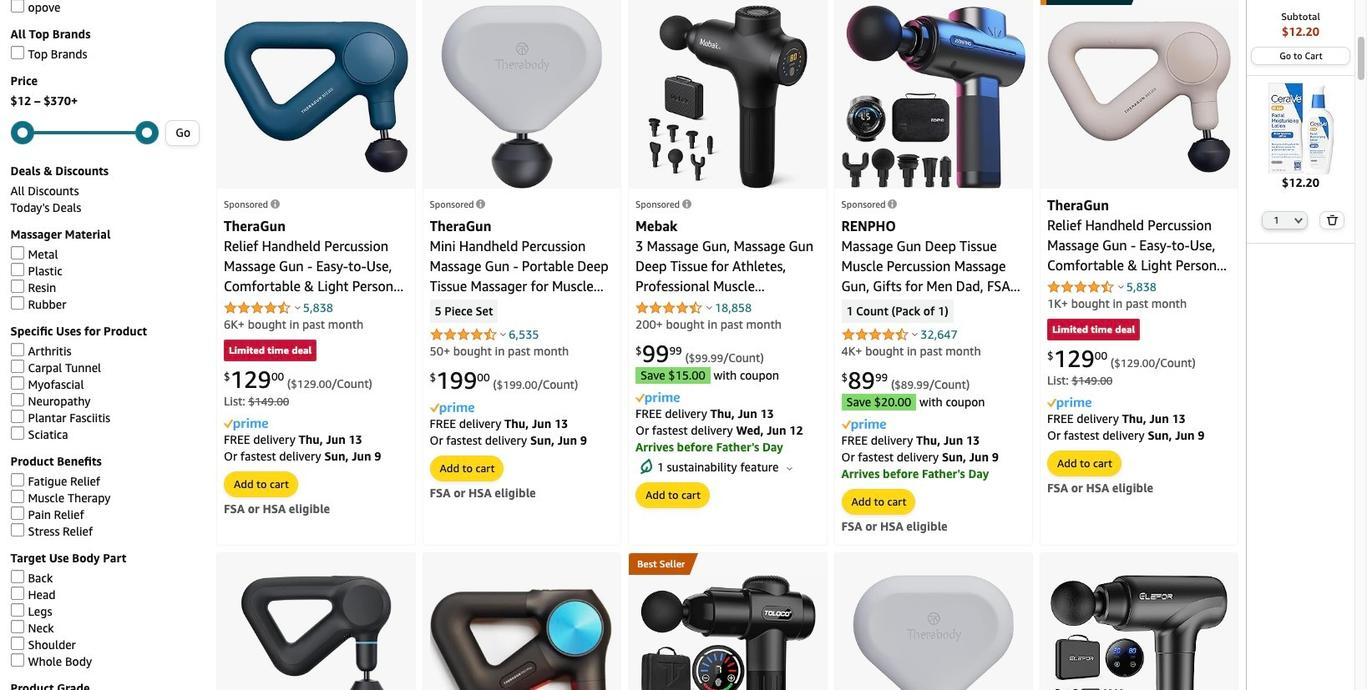 Task type: locate. For each thing, give the bounding box(es) containing it.
theragun mini handheld percussion massage gun - portable deep tissue massager for muscle pain relief in neck, back, leg, h... image
[[853, 575, 1014, 691]]

amazon prime image for or fastest delivery sun, jun 9 element related to free delivery thu, jun 13 element associated with popover image
[[1047, 398, 1092, 410]]

or fastest delivery sun, jun 9 element for free delivery thu, jun 13 element associated with popover image
[[1047, 428, 1205, 442]]

free delivery thu, jun 13 element for sponsored ad - theragun mini handheld percussion massage gun - portable deep tissue massager for muscle pain relief in nec... image's popover icon
[[430, 417, 568, 431]]

sponsored ad - theragun mini handheld percussion massage gun - portable deep tissue massager for muscle pain relief in nec... image
[[441, 5, 602, 189]]

or fastest delivery sun, jun 9 element
[[1047, 428, 1205, 442], [430, 433, 587, 447], [224, 449, 381, 463], [841, 450, 999, 464]]

theragun prime quiet deep tissue therapy massage gun - bluetooth enabled, electric percussion massage gun & personal massa... image
[[240, 575, 392, 691]]

checkbox image
[[10, 0, 24, 13], [10, 46, 24, 60], [10, 247, 24, 260], [10, 280, 24, 294], [10, 297, 24, 310], [10, 360, 24, 374], [10, 474, 24, 487], [10, 491, 24, 504], [10, 604, 24, 618], [10, 621, 24, 634], [10, 654, 24, 668]]

4 checkbox image from the top
[[10, 280, 24, 294]]

theragun relief handheld percussion massage gun - easy-to-use, comfortable & light personal massager for every day pain re... image
[[1047, 21, 1232, 173]]

9 checkbox image from the top
[[10, 604, 24, 618]]

8 checkbox image from the top
[[10, 491, 24, 504]]

or fastest delivery wed, jun 12 element
[[636, 423, 803, 437]]

5 checkbox image from the top
[[10, 410, 24, 424]]

4 checkbox image from the top
[[10, 394, 24, 407]]

popover image for the sponsored ad - theragun relief handheld percussion massage gun - easy-to-use, comfortable & light personal massager for ev... image
[[295, 306, 300, 310]]

amazon prime image for free delivery thu, jun 13 element related to popover icon corresponding to the sponsored ad - theragun relief handheld percussion massage gun - easy-to-use, comfortable & light personal massager for ev... image or fastest delivery sun, jun 9 element
[[224, 419, 268, 431]]

9 checkbox image from the top
[[10, 571, 24, 584]]

theragun pro plus 6-in-1 deep tissue percussion massage gun - handheld personal massager for full body pain relief & muscl... image
[[430, 588, 614, 691]]

sponsored ad - theragun relief handheld percussion massage gun - easy-to-use, comfortable & light personal massager for ev... image
[[224, 21, 408, 173]]

11 checkbox image from the top
[[10, 638, 24, 651]]

checkbox image
[[10, 263, 24, 277], [10, 344, 24, 357], [10, 377, 24, 390], [10, 394, 24, 407], [10, 410, 24, 424], [10, 427, 24, 441], [10, 507, 24, 521], [10, 524, 24, 537], [10, 571, 24, 584], [10, 588, 24, 601], [10, 638, 24, 651]]

7 checkbox image from the top
[[10, 507, 24, 521]]

1 checkbox image from the top
[[10, 0, 24, 13]]

popover image
[[1118, 285, 1124, 289]]

group
[[629, 554, 690, 575]]

sponsored ad - renpho massage gun deep tissue muscle percussion massage gun, gifts for men dad, fsa and hsa eligible power... image
[[841, 5, 1026, 189]]

dropdown image
[[1295, 217, 1303, 224]]

8 checkbox image from the top
[[10, 524, 24, 537]]

amazon prime image for free delivery thu, jun 13 element related to sponsored ad - theragun mini handheld percussion massage gun - portable deep tissue massager for muscle pain relief in nec... image's popover icon or fastest delivery sun, jun 9 element
[[430, 403, 474, 416]]

sponsored ad - mebak 3 massage gun, massage gun deep tissue for athletes, professional muscle percussion massage gun,massa... image
[[648, 5, 807, 189]]

11 checkbox image from the top
[[10, 654, 24, 668]]

popover image
[[295, 306, 300, 310], [706, 306, 712, 310], [500, 333, 506, 337], [912, 333, 918, 337]]

free delivery thu, jun 13 element
[[636, 407, 774, 421], [1047, 412, 1186, 426], [430, 417, 568, 431], [224, 432, 362, 447], [841, 433, 980, 447]]

amazon prime image
[[636, 393, 680, 405], [1047, 398, 1092, 410], [430, 403, 474, 416], [224, 419, 268, 431], [841, 420, 886, 432]]

None submit
[[1321, 212, 1343, 229]]

None range field
[[10, 132, 159, 135], [10, 132, 159, 135], [10, 132, 159, 135], [10, 132, 159, 135]]

3 checkbox image from the top
[[10, 247, 24, 260]]

6 checkbox image from the top
[[10, 360, 24, 374]]



Task type: describe. For each thing, give the bounding box(es) containing it.
amazon prime image for or fastest delivery wed, jun 12 element
[[636, 393, 680, 405]]

5 checkbox image from the top
[[10, 297, 24, 310]]

Submit price range submit
[[166, 121, 199, 145]]

6 checkbox image from the top
[[10, 427, 24, 441]]

or fastest delivery sun, jun 9 element for free delivery thu, jun 13 element related to popover icon corresponding to the sponsored ad - theragun relief handheld percussion massage gun - easy-to-use, comfortable & light personal massager for ev... image
[[224, 449, 381, 463]]

3 checkbox image from the top
[[10, 377, 24, 390]]

popover image for sponsored ad - mebak 3 massage gun, massage gun deep tissue for athletes, professional muscle percussion massage gun,massa... image
[[706, 306, 712, 310]]

free delivery thu, jun 13 element for popover image
[[1047, 412, 1186, 426]]

2 checkbox image from the top
[[10, 344, 24, 357]]

massage gun deep tissue,percussion back massager gun for athletes muscle massage gun for pain relief with 10 massage heads... image
[[1051, 575, 1228, 691]]

toloco massage gun, father day gifts, deep tissue back massage for athletes for pain relief, percussion massager with 10 m... image
[[640, 575, 816, 691]]

10 checkbox image from the top
[[10, 588, 24, 601]]

popover image for sponsored ad - renpho massage gun deep tissue muscle percussion massage gun, gifts for men dad, fsa and hsa eligible power... image
[[912, 333, 918, 337]]

delete image
[[1326, 214, 1338, 225]]

cerave am facial moisturizing lotion with spf 30 | oil-free face moisturizer with spf | formulated with hyaluronic acid, niacinamide &amp; ceramides | non-comedogenic | broad spectrum sunscreen | 3 ounce image
[[1255, 83, 1347, 174]]

7 checkbox image from the top
[[10, 474, 24, 487]]

2 checkbox image from the top
[[10, 46, 24, 60]]

free delivery thu, jun 13 element for popover icon corresponding to the sponsored ad - theragun relief handheld percussion massage gun - easy-to-use, comfortable & light personal massager for ev... image
[[224, 432, 362, 447]]

popover image for sponsored ad - theragun mini handheld percussion massage gun - portable deep tissue massager for muscle pain relief in nec... image
[[500, 333, 506, 337]]

1 checkbox image from the top
[[10, 263, 24, 277]]

or fastest delivery sun, jun 9 element for free delivery thu, jun 13 element related to sponsored ad - theragun mini handheld percussion massage gun - portable deep tissue massager for muscle pain relief in nec... image's popover icon
[[430, 433, 587, 447]]

10 checkbox image from the top
[[10, 621, 24, 634]]



Task type: vqa. For each thing, say whether or not it's contained in the screenshot.
the Sponsored Ad - Theragun Mini Handheld Percussion Massage Gun - Portable Deep Tissue Massager for Muscle Pain Relief in Nec... image's popover icon
yes



